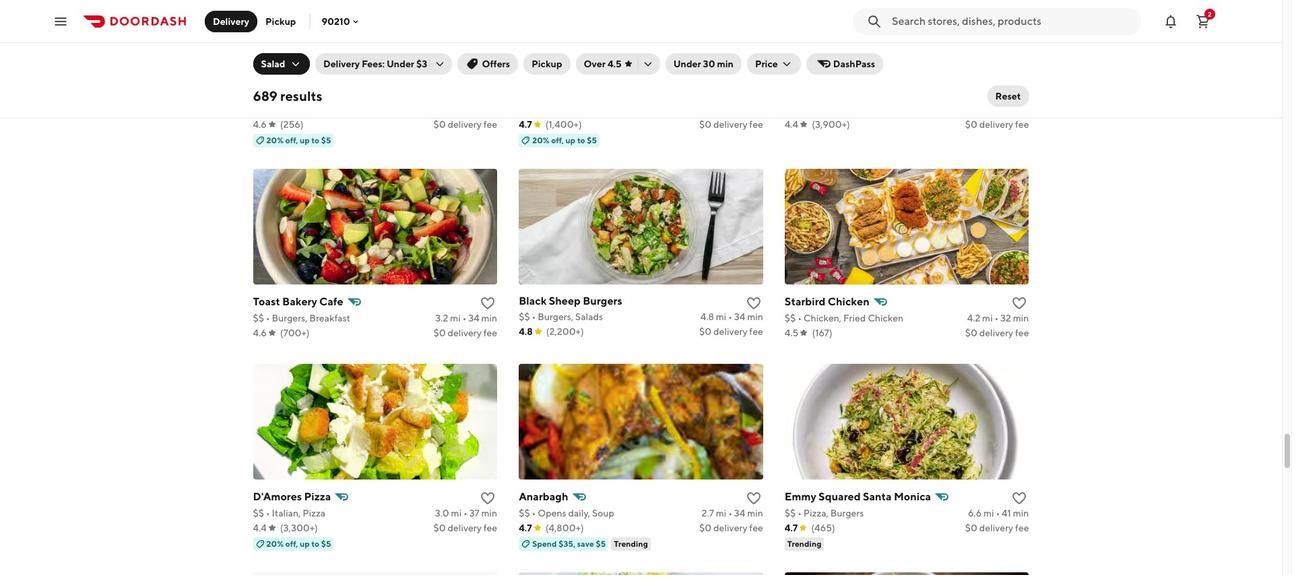 Task type: locate. For each thing, give the bounding box(es) containing it.
1 4.6 from the top
[[253, 119, 267, 130]]

$​0 delivery fee down 8.2 mi • 53 min
[[965, 119, 1029, 130]]

$$ • burgers, breakfast
[[253, 313, 350, 324]]

delivery down '30'
[[713, 119, 747, 130]]

0 horizontal spatial burgers,
[[272, 313, 308, 324]]

3.0
[[435, 508, 449, 519]]

delivery down 2.7 mi • 34 min
[[713, 523, 747, 534]]

pickup up salad button
[[265, 16, 296, 27]]

burgers, up (2,200+)
[[538, 312, 573, 322]]

sheep
[[549, 295, 581, 308]]

1 vertical spatial click to add this store to your saved list image
[[480, 491, 496, 507]]

fee down "6.6 mi • 41 min"
[[1015, 523, 1029, 534]]

0 vertical spatial pizza
[[304, 491, 331, 504]]

$​0 for delicious southern cuisine (crenshaw blvd)
[[965, 119, 977, 130]]

$​0 delivery fee down 3.2 mi • 34 min
[[433, 328, 497, 339]]

burgers, up (700+)
[[272, 313, 308, 324]]

delivery inside button
[[213, 16, 249, 27]]

$$
[[519, 312, 530, 322], [253, 313, 264, 324], [785, 313, 796, 324], [253, 508, 264, 519], [519, 508, 530, 519], [785, 508, 796, 519]]

1 horizontal spatial 4.8
[[700, 312, 714, 322]]

$​0 delivery fee for anarbagh
[[699, 523, 763, 534]]

$$ down the anarbagh
[[519, 508, 530, 519]]

0 horizontal spatial burgers
[[583, 295, 622, 308]]

click to add this store to your saved list image up 3.2 mi • 34 min
[[480, 296, 496, 312]]

spend
[[532, 539, 557, 549]]

20% off, up to $5 down (3,300+)
[[266, 539, 331, 549]]

delivery button
[[205, 10, 257, 32]]

min for 4.8 mi • 34 min
[[747, 312, 763, 322]]

mi for anarbagh
[[716, 508, 726, 519]]

$​0 delivery fee for emmy squared santa monica
[[965, 523, 1029, 534]]

d'amores
[[253, 491, 302, 504]]

4.5 left (167)
[[785, 328, 799, 339]]

1 horizontal spatial burgers
[[830, 508, 864, 519]]

34
[[734, 312, 745, 322], [468, 313, 479, 324], [734, 508, 745, 519]]

delivery for delivery
[[213, 16, 249, 27]]

under left '30'
[[673, 59, 701, 69]]

4.6 down "toast"
[[253, 328, 267, 339]]

0 horizontal spatial 4.4
[[253, 523, 267, 534]]

4.6 down 689
[[253, 119, 267, 130]]

fee for starbird chicken
[[1015, 328, 1029, 339]]

0 horizontal spatial 4.8
[[519, 326, 533, 337]]

0 horizontal spatial delivery
[[213, 16, 249, 27]]

4.5
[[608, 59, 622, 69], [785, 328, 799, 339]]

$​0 delivery fee down 4.8 mi • 34 min
[[699, 326, 763, 337]]

(256)
[[280, 119, 304, 130]]

$​0 delivery fee for d'amores pizza
[[433, 523, 497, 534]]

under left $3 at the top of page
[[387, 59, 414, 69]]

2 4.6 from the top
[[253, 328, 267, 339]]

3.0 mi • 37 min
[[435, 508, 497, 519]]

0 horizontal spatial under
[[387, 59, 414, 69]]

$​0 delivery fee down "6.6 mi • 41 min"
[[965, 523, 1029, 534]]

(crenshaw
[[923, 87, 977, 99]]

spend $35, save $5
[[532, 539, 606, 549]]

1 horizontal spatial under
[[673, 59, 701, 69]]

0 vertical spatial pickup button
[[257, 10, 304, 32]]

open menu image
[[53, 13, 69, 29]]

1 vertical spatial 4.5
[[785, 328, 799, 339]]

fee down 4.2 mi • 32 min
[[1015, 328, 1029, 339]]

opens
[[538, 508, 566, 519]]

pickup button left over
[[524, 53, 570, 75]]

$$ down "toast"
[[253, 313, 264, 324]]

delivery down 8.2 mi • 53 min
[[979, 119, 1013, 130]]

(4,800+)
[[545, 523, 584, 534]]

4.8
[[700, 312, 714, 322], [519, 326, 533, 337]]

1 vertical spatial pickup
[[532, 59, 562, 69]]

$​0 delivery fee down 4.2 mi • 32 min
[[965, 328, 1029, 339]]

0 vertical spatial 4.8
[[700, 312, 714, 322]]

min
[[717, 59, 734, 69], [1013, 104, 1029, 115], [747, 312, 763, 322], [481, 313, 497, 324], [1013, 313, 1029, 324], [481, 508, 497, 519], [747, 508, 763, 519], [1013, 508, 1029, 519]]

pickup button
[[257, 10, 304, 32], [524, 53, 570, 75]]

pickup
[[265, 16, 296, 27], [532, 59, 562, 69]]

4.4 down delicious
[[785, 119, 798, 130]]

delivery down "6.6 mi • 41 min"
[[979, 523, 1013, 534]]

(2,200+)
[[546, 326, 584, 337]]

$​0 for anarbagh
[[699, 523, 712, 534]]

burgers down squared
[[830, 508, 864, 519]]

0 vertical spatial 4.5
[[608, 59, 622, 69]]

2.7
[[702, 508, 714, 519]]

0 horizontal spatial pickup
[[265, 16, 296, 27]]

off, down '(1,400+)'
[[551, 135, 564, 145]]

delivery down offers button
[[448, 119, 482, 130]]

0 vertical spatial 4.6
[[253, 119, 267, 130]]

results
[[280, 88, 322, 104]]

to
[[311, 135, 319, 145], [577, 135, 585, 145], [311, 539, 319, 549]]

$​0 for emmy squared santa monica
[[965, 523, 977, 534]]

4.7 left (465)
[[785, 523, 798, 534]]

1 vertical spatial 4.8
[[519, 326, 533, 337]]

1 horizontal spatial 4.5
[[785, 328, 799, 339]]

1 horizontal spatial burgers,
[[538, 312, 573, 322]]

1 vertical spatial 4.4
[[253, 523, 267, 534]]

20% off, up to $5 down the (256)
[[266, 135, 331, 145]]

fee down 3.2 mi • 34 min
[[483, 328, 497, 339]]

0 vertical spatial 4.4
[[785, 119, 798, 130]]

4.4
[[785, 119, 798, 130], [253, 523, 267, 534]]

click to add this store to your saved list image
[[1011, 87, 1028, 103], [746, 296, 762, 312], [1011, 296, 1028, 312], [746, 491, 762, 507], [1011, 491, 1028, 507]]

20%
[[266, 135, 284, 145], [532, 135, 549, 145], [266, 539, 284, 549]]

34 for anarbagh
[[734, 508, 745, 519]]

click to add this store to your saved list image up 8.2 mi • 53 min
[[1011, 87, 1028, 103]]

1 vertical spatial 4.6
[[253, 328, 267, 339]]

fee for emmy squared santa monica
[[1015, 523, 1029, 534]]

off,
[[285, 135, 298, 145], [551, 135, 564, 145], [285, 539, 298, 549]]

burgers up salads
[[583, 295, 622, 308]]

trending down the soup
[[614, 539, 648, 549]]

$​0 delivery fee down 3.0 mi • 37 min
[[433, 523, 497, 534]]

2 button
[[1190, 8, 1217, 35]]

2 click to add this store to your saved list image from the top
[[480, 491, 496, 507]]

fees:
[[362, 59, 385, 69]]

d'amores pizza
[[253, 491, 331, 504]]

fee for anarbagh
[[749, 523, 763, 534]]

1 vertical spatial chicken
[[868, 313, 904, 324]]

burgers
[[583, 295, 622, 308], [830, 508, 864, 519]]

0 vertical spatial click to add this store to your saved list image
[[480, 296, 496, 312]]

689
[[253, 88, 277, 104]]

1 horizontal spatial delivery
[[323, 59, 360, 69]]

0 vertical spatial pickup
[[265, 16, 296, 27]]

to down (3,300+)
[[311, 539, 319, 549]]

burgers, for (700+)
[[272, 313, 308, 324]]

pickup button up salad button
[[257, 10, 304, 32]]

italian,
[[272, 508, 301, 519]]

4.4 down $$ • italian, pizza
[[253, 523, 267, 534]]

burgers, for (2,200+)
[[538, 312, 573, 322]]

pizza up $$ • italian, pizza
[[304, 491, 331, 504]]

min for 3.2 mi • 34 min
[[481, 313, 497, 324]]

under inside button
[[673, 59, 701, 69]]

pizza
[[304, 491, 331, 504], [303, 508, 325, 519]]

1 vertical spatial delivery
[[323, 59, 360, 69]]

delivery for emmy squared santa monica
[[979, 523, 1013, 534]]

off, down the (256)
[[285, 135, 298, 145]]

to down '(1,400+)'
[[577, 135, 585, 145]]

click to add this store to your saved list image
[[480, 296, 496, 312], [480, 491, 496, 507]]

fee down 2.7 mi • 34 min
[[749, 523, 763, 534]]

1 vertical spatial burgers
[[830, 508, 864, 519]]

0 horizontal spatial 4.5
[[608, 59, 622, 69]]

up down (3,300+)
[[300, 539, 310, 549]]

1 horizontal spatial pickup button
[[524, 53, 570, 75]]

delivery
[[213, 16, 249, 27], [323, 59, 360, 69]]

fee down 3.0 mi • 37 min
[[483, 523, 497, 534]]

over 4.5 button
[[576, 53, 660, 75]]

black
[[519, 295, 547, 308]]

0 horizontal spatial pickup button
[[257, 10, 304, 32]]

chicken
[[828, 296, 869, 308], [868, 313, 904, 324]]

20% down the (256)
[[266, 135, 284, 145]]

689 results
[[253, 88, 322, 104]]

notification bell image
[[1163, 13, 1179, 29]]

bakery
[[282, 296, 317, 308]]

click to add this store to your saved list image left starbird
[[746, 296, 762, 312]]

fee
[[483, 119, 497, 130], [749, 119, 763, 130], [1015, 119, 1029, 130], [749, 326, 763, 337], [483, 328, 497, 339], [1015, 328, 1029, 339], [483, 523, 497, 534], [749, 523, 763, 534], [1015, 523, 1029, 534]]

click to add this store to your saved list image up 3.0 mi • 37 min
[[480, 491, 496, 507]]

click to add this store to your saved list image up 4.2 mi • 32 min
[[1011, 296, 1028, 312]]

$$ down black on the bottom
[[519, 312, 530, 322]]

20% off, up to $5 down '(1,400+)'
[[532, 135, 597, 145]]

4.5 right over
[[608, 59, 622, 69]]

2.7 mi • 34 min
[[702, 508, 763, 519]]

mi for emmy squared santa monica
[[984, 508, 994, 519]]

53
[[1000, 104, 1011, 115]]

1 vertical spatial pickup button
[[524, 53, 570, 75]]

1 horizontal spatial 4.4
[[785, 119, 798, 130]]

$​0 delivery fee for delicious southern cuisine (crenshaw blvd)
[[965, 119, 1029, 130]]

delivery down 3.0 mi • 37 min
[[448, 523, 482, 534]]

chicken up $$ • chicken, fried chicken
[[828, 296, 869, 308]]

0 vertical spatial chicken
[[828, 296, 869, 308]]

up
[[300, 135, 310, 145], [566, 135, 576, 145], [300, 539, 310, 549]]

6.6
[[968, 508, 982, 519]]

mi for starbird chicken
[[982, 313, 993, 324]]

4.4 for d'amores pizza
[[253, 523, 267, 534]]

1 under from the left
[[387, 59, 414, 69]]

1 click to add this store to your saved list image from the top
[[480, 296, 496, 312]]

fee for delicious southern cuisine (crenshaw blvd)
[[1015, 119, 1029, 130]]

delivery for delicious southern cuisine (crenshaw blvd)
[[979, 119, 1013, 130]]

emmy
[[785, 491, 816, 504]]

4.7 down the anarbagh
[[519, 523, 532, 534]]

pizza up (3,300+)
[[303, 508, 325, 519]]

trending
[[614, 539, 648, 549], [787, 539, 822, 549]]

fee for toast bakery cafe
[[483, 328, 497, 339]]

$$ down starbird
[[785, 313, 796, 324]]

$​0
[[433, 119, 446, 130], [699, 119, 712, 130], [965, 119, 977, 130], [699, 326, 712, 337], [433, 328, 446, 339], [965, 328, 977, 339], [433, 523, 446, 534], [699, 523, 712, 534], [965, 523, 977, 534]]

delivery down 4.2 mi • 32 min
[[979, 328, 1013, 339]]

$$ for anarbagh
[[519, 508, 530, 519]]

4.6
[[253, 119, 267, 130], [253, 328, 267, 339]]

trending down (465)
[[787, 539, 822, 549]]

0 vertical spatial burgers
[[583, 295, 622, 308]]

mi
[[982, 104, 992, 115], [716, 312, 726, 322], [450, 313, 461, 324], [982, 313, 993, 324], [451, 508, 462, 519], [716, 508, 726, 519], [984, 508, 994, 519]]

delivery for d'amores pizza
[[448, 523, 482, 534]]

$$ down emmy
[[785, 508, 796, 519]]

salad button
[[253, 53, 310, 75]]

0 vertical spatial delivery
[[213, 16, 249, 27]]

0 horizontal spatial trending
[[614, 539, 648, 549]]

click to add this store to your saved list image for squared
[[1011, 491, 1028, 507]]

$$ down the d'amores
[[253, 508, 264, 519]]

pickup left over
[[532, 59, 562, 69]]

delivery down 3.2 mi • 34 min
[[448, 328, 482, 339]]

1 horizontal spatial trending
[[787, 539, 822, 549]]

$​0 delivery fee down 2.7 mi • 34 min
[[699, 523, 763, 534]]

delivery for delivery fees: under $3
[[323, 59, 360, 69]]

1 trending from the left
[[614, 539, 648, 549]]

2 under from the left
[[673, 59, 701, 69]]

1 horizontal spatial pickup
[[532, 59, 562, 69]]

90210
[[322, 16, 350, 27]]

click to add this store to your saved list image up "6.6 mi • 41 min"
[[1011, 491, 1028, 507]]

•
[[994, 104, 998, 115], [532, 312, 536, 322], [728, 312, 732, 322], [266, 313, 270, 324], [462, 313, 466, 324], [798, 313, 802, 324], [995, 313, 999, 324], [266, 508, 270, 519], [463, 508, 467, 519], [532, 508, 536, 519], [728, 508, 732, 519], [798, 508, 802, 519], [996, 508, 1000, 519]]

delicious southern cuisine (crenshaw blvd)
[[785, 87, 1006, 99]]

min for 6.6 mi • 41 min
[[1013, 508, 1029, 519]]

fee down 8.2 mi • 53 min
[[1015, 119, 1029, 130]]

off, down (3,300+)
[[285, 539, 298, 549]]

chicken right fried
[[868, 313, 904, 324]]



Task type: describe. For each thing, give the bounding box(es) containing it.
8.2 mi • 53 min
[[967, 104, 1029, 115]]

delivery for starbird chicken
[[979, 328, 1013, 339]]

min for 3.0 mi • 37 min
[[481, 508, 497, 519]]

4.2
[[967, 313, 980, 324]]

over
[[584, 59, 606, 69]]

up down '(1,400+)'
[[566, 135, 576, 145]]

min for 8.2 mi • 53 min
[[1013, 104, 1029, 115]]

$$ for toast bakery cafe
[[253, 313, 264, 324]]

squared
[[819, 491, 861, 504]]

4.8 for 4.8 mi • 34 min
[[700, 312, 714, 322]]

monica
[[894, 491, 931, 504]]

starbird
[[785, 296, 826, 308]]

sushi
[[288, 87, 316, 99]]

fee down 4.8 mi • 34 min
[[749, 326, 763, 337]]

fee down "price"
[[749, 119, 763, 130]]

8.2
[[967, 104, 980, 115]]

$​0 delivery fee for starbird chicken
[[965, 328, 1029, 339]]

santa
[[863, 491, 892, 504]]

fee down offers button
[[483, 119, 497, 130]]

fee for d'amores pizza
[[483, 523, 497, 534]]

(465)
[[811, 523, 835, 534]]

$$ for emmy squared santa monica
[[785, 508, 796, 519]]

click to add this store to your saved list image for southern
[[1011, 87, 1028, 103]]

fried
[[843, 313, 866, 324]]

toast bakery cafe
[[253, 296, 343, 308]]

over 4.5
[[584, 59, 622, 69]]

3 items, open order cart image
[[1195, 13, 1211, 29]]

click to add this store to your saved list image up 2.7 mi • 34 min
[[746, 491, 762, 507]]

$​0 delivery fee down offers button
[[433, 119, 497, 130]]

4.7 left '(1,400+)'
[[519, 119, 532, 130]]

4.6 for (700+)
[[253, 328, 267, 339]]

emmy squared santa monica
[[785, 491, 931, 504]]

blvd)
[[979, 87, 1006, 99]]

min for 4.2 mi • 32 min
[[1013, 313, 1029, 324]]

reset
[[995, 91, 1021, 102]]

mi for toast bakery cafe
[[450, 313, 461, 324]]

click to add this store to your saved list image for chicken
[[1011, 296, 1028, 312]]

up down the (256)
[[300, 135, 310, 145]]

$$ • chicken, fried chicken
[[785, 313, 904, 324]]

offers
[[482, 59, 510, 69]]

4.5 inside button
[[608, 59, 622, 69]]

$3
[[416, 59, 427, 69]]

breakfast
[[309, 313, 350, 324]]

$$ for d'amores pizza
[[253, 508, 264, 519]]

starbird chicken
[[785, 296, 869, 308]]

pizza,
[[804, 508, 829, 519]]

$$ • pizza, burgers
[[785, 508, 864, 519]]

salad
[[261, 59, 285, 69]]

southern
[[834, 87, 880, 99]]

$​0 for d'amores pizza
[[433, 523, 446, 534]]

delicious
[[785, 87, 831, 99]]

41
[[1002, 508, 1011, 519]]

4.6 for (256)
[[253, 119, 267, 130]]

$​0 for toast bakery cafe
[[433, 328, 446, 339]]

(167)
[[812, 328, 832, 339]]

2
[[1208, 10, 1212, 18]]

delivery down 4.8 mi • 34 min
[[713, 326, 747, 337]]

price button
[[747, 53, 801, 75]]

4.8 for 4.8
[[519, 326, 533, 337]]

min for 2.7 mi • 34 min
[[747, 508, 763, 519]]

click to add this store to your saved list image for d'amores pizza
[[480, 491, 496, 507]]

anarbagh
[[519, 491, 568, 504]]

$$ • burgers, salads
[[519, 312, 603, 322]]

chicken,
[[804, 313, 842, 324]]

2 trending from the left
[[787, 539, 822, 549]]

4.8 mi • 34 min
[[700, 312, 763, 322]]

$$ • opens daily, soup
[[519, 508, 614, 519]]

$​0 for starbird chicken
[[965, 328, 977, 339]]

delivery for anarbagh
[[713, 523, 747, 534]]

cuisine
[[882, 87, 920, 99]]

30
[[703, 59, 715, 69]]

dashpass button
[[806, 53, 883, 75]]

under 30 min
[[673, 59, 734, 69]]

$​0 delivery fee down '30'
[[699, 119, 763, 130]]

32
[[1000, 313, 1011, 324]]

under 30 min button
[[665, 53, 742, 75]]

4.2 mi • 32 min
[[967, 313, 1029, 324]]

34 for toast bakery cafe
[[468, 313, 479, 324]]

save
[[577, 539, 594, 549]]

3.2
[[435, 313, 448, 324]]

toast
[[253, 296, 280, 308]]

min inside under 30 min button
[[717, 59, 734, 69]]

$​0 delivery fee for toast bakery cafe
[[433, 328, 497, 339]]

click to add this store to your saved list image for toast bakery cafe
[[480, 296, 496, 312]]

dashpass
[[833, 59, 875, 69]]

4.4 for delicious southern cuisine (crenshaw blvd)
[[785, 119, 798, 130]]

delivery for toast bakery cafe
[[448, 328, 482, 339]]

20% down (3,300+)
[[266, 539, 284, 549]]

6.6 mi • 41 min
[[968, 508, 1029, 519]]

(1,400+)
[[545, 119, 582, 130]]

daily,
[[568, 508, 590, 519]]

price
[[755, 59, 778, 69]]

$$ for starbird chicken
[[785, 313, 796, 324]]

Store search: begin typing to search for stores available on DoorDash text field
[[892, 14, 1133, 29]]

$$ • italian, pizza
[[253, 508, 325, 519]]

mi for d'amores pizza
[[451, 508, 462, 519]]

4.7 for anarbagh
[[519, 523, 532, 534]]

soup
[[592, 508, 614, 519]]

(3,300+)
[[280, 523, 318, 534]]

$35,
[[559, 539, 575, 549]]

37
[[469, 508, 479, 519]]

ocean sushi
[[253, 87, 316, 99]]

ocean
[[253, 87, 286, 99]]

20% down '(1,400+)'
[[532, 135, 549, 145]]

salads
[[575, 312, 603, 322]]

4.7 for emmy squared santa monica
[[785, 523, 798, 534]]

offers button
[[458, 53, 518, 75]]

reset button
[[987, 86, 1029, 107]]

1 vertical spatial pizza
[[303, 508, 325, 519]]

(700+)
[[280, 328, 310, 339]]

to down results
[[311, 135, 319, 145]]

90210 button
[[322, 16, 361, 27]]

delivery fees: under $3
[[323, 59, 427, 69]]

(3,900+)
[[812, 119, 850, 130]]

3.2 mi • 34 min
[[435, 313, 497, 324]]

black sheep burgers
[[519, 295, 622, 308]]

cafe
[[319, 296, 343, 308]]



Task type: vqa. For each thing, say whether or not it's contained in the screenshot.
Mon
no



